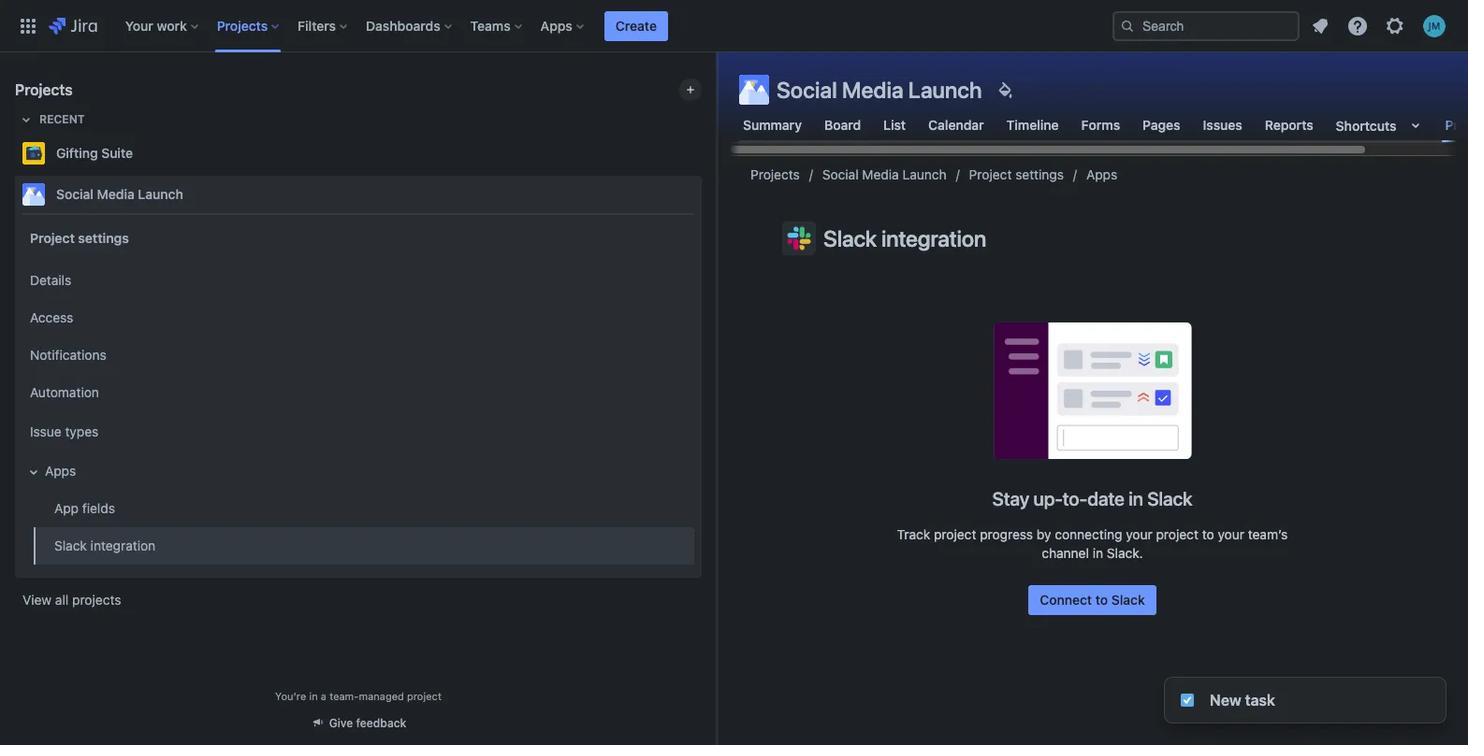 Task type: vqa. For each thing, say whether or not it's contained in the screenshot.
Not Started 0
no



Task type: describe. For each thing, give the bounding box(es) containing it.
collapse recent projects image
[[15, 109, 37, 131]]

apps for apps link
[[1087, 167, 1118, 183]]

all
[[55, 592, 69, 608]]

issue
[[30, 424, 61, 440]]

list
[[884, 117, 906, 133]]

view all projects link
[[15, 584, 702, 618]]

new task button
[[1165, 679, 1446, 723]]

pages link
[[1139, 109, 1185, 142]]

slack integration
[[54, 538, 156, 554]]

reports
[[1265, 117, 1314, 133]]

1 vertical spatial social
[[823, 167, 859, 183]]

Search field
[[1113, 11, 1300, 41]]

app fields link
[[34, 490, 694, 528]]

summary link
[[739, 109, 806, 142]]

issues
[[1203, 117, 1243, 133]]

board
[[825, 117, 861, 133]]

view
[[22, 592, 52, 608]]

filters
[[298, 17, 336, 33]]

help image
[[1347, 15, 1369, 37]]

your profile and settings image
[[1424, 15, 1446, 37]]

2 vertical spatial social media launch
[[56, 186, 183, 202]]

create
[[616, 17, 657, 33]]

1 vertical spatial launch
[[903, 167, 947, 183]]

summary
[[743, 117, 802, 133]]

give
[[329, 717, 353, 731]]

gifting
[[56, 145, 98, 161]]

apps link
[[1087, 164, 1118, 186]]

project
[[407, 691, 442, 703]]

you're
[[275, 691, 306, 703]]

access link
[[22, 300, 694, 337]]

give feedback button
[[299, 709, 418, 739]]

in
[[309, 691, 318, 703]]

timeline link
[[1003, 109, 1063, 142]]

add to starred image
[[696, 183, 719, 206]]

gifting suite
[[56, 145, 133, 161]]

projects for projects link
[[751, 167, 800, 183]]

app fields
[[54, 500, 115, 516]]

timeline
[[1007, 117, 1059, 133]]

primary element
[[11, 0, 1113, 52]]

recent
[[39, 112, 85, 126]]

apps inside button
[[45, 463, 76, 479]]

2 vertical spatial launch
[[138, 186, 183, 202]]

teams button
[[465, 11, 529, 41]]

reports link
[[1261, 109, 1318, 142]]

issue types link
[[22, 412, 694, 453]]

0 horizontal spatial projects
[[15, 81, 73, 98]]

work
[[157, 17, 187, 33]]

new task
[[1210, 693, 1276, 709]]

2 vertical spatial media
[[97, 186, 135, 202]]

0 vertical spatial social media launch
[[777, 77, 982, 103]]

create button
[[604, 11, 668, 41]]

sidebar navigation image
[[696, 75, 738, 112]]

banner containing your work
[[0, 0, 1468, 52]]

expand image
[[22, 461, 45, 484]]

access
[[30, 309, 73, 325]]

forms link
[[1078, 109, 1124, 142]]



Task type: locate. For each thing, give the bounding box(es) containing it.
project settings for group containing project settings
[[30, 230, 129, 246]]

new
[[1210, 693, 1242, 709]]

settings for project settings link
[[1016, 167, 1064, 183]]

1 group from the top
[[19, 213, 694, 577]]

proj
[[1446, 117, 1468, 133]]

give feedback
[[329, 717, 406, 731]]

add to starred image
[[696, 142, 719, 165]]

apps up app
[[45, 463, 76, 479]]

settings image
[[1384, 15, 1407, 37]]

social down board link
[[823, 167, 859, 183]]

task
[[1245, 693, 1276, 709]]

notifications image
[[1309, 15, 1332, 37]]

1 vertical spatial media
[[862, 167, 899, 183]]

notifications link
[[22, 337, 694, 374]]

media down list link
[[862, 167, 899, 183]]

0 vertical spatial settings
[[1016, 167, 1064, 183]]

2 group from the top
[[19, 256, 694, 571]]

your
[[125, 17, 153, 33]]

fields
[[82, 500, 115, 516]]

slack
[[54, 538, 87, 554]]

media down the suite
[[97, 186, 135, 202]]

apps right "teams" 'popup button'
[[541, 17, 573, 33]]

apps for apps dropdown button
[[541, 17, 573, 33]]

2 vertical spatial projects
[[751, 167, 800, 183]]

calendar
[[929, 117, 984, 133]]

projects link
[[751, 164, 800, 186]]

project settings
[[969, 167, 1064, 183], [30, 230, 129, 246]]

feedback
[[356, 717, 406, 731]]

settings
[[1016, 167, 1064, 183], [78, 230, 129, 246]]

gifting suite link
[[15, 135, 694, 172]]

0 vertical spatial projects
[[217, 17, 268, 33]]

projects
[[72, 592, 121, 608]]

social media launch
[[777, 77, 982, 103], [823, 167, 947, 183], [56, 186, 183, 202]]

social
[[777, 77, 837, 103], [823, 167, 859, 183], [56, 186, 94, 202]]

calendar link
[[925, 109, 988, 142]]

1 vertical spatial project
[[30, 230, 75, 246]]

project settings up details
[[30, 230, 129, 246]]

apps inside dropdown button
[[541, 17, 573, 33]]

0 horizontal spatial apps
[[45, 463, 76, 479]]

2 horizontal spatial projects
[[751, 167, 800, 183]]

0 vertical spatial apps
[[541, 17, 573, 33]]

forms
[[1082, 117, 1121, 133]]

0 vertical spatial social
[[777, 77, 837, 103]]

apps button
[[22, 453, 694, 490]]

create project image
[[683, 82, 698, 97]]

social media launch up "list"
[[777, 77, 982, 103]]

0 vertical spatial project
[[969, 167, 1012, 183]]

0 vertical spatial media
[[842, 77, 904, 103]]

1 vertical spatial project settings
[[30, 230, 129, 246]]

list link
[[880, 109, 910, 142]]

project for project settings link
[[969, 167, 1012, 183]]

board link
[[821, 109, 865, 142]]

2 vertical spatial social
[[56, 186, 94, 202]]

notifications
[[30, 347, 106, 363]]

1 horizontal spatial settings
[[1016, 167, 1064, 183]]

1 horizontal spatial social media launch link
[[823, 164, 947, 186]]

1 vertical spatial projects
[[15, 81, 73, 98]]

project settings link
[[969, 164, 1064, 186]]

a
[[321, 691, 327, 703]]

dashboards
[[366, 17, 441, 33]]

0 horizontal spatial settings
[[78, 230, 129, 246]]

banner
[[0, 0, 1468, 52]]

1 horizontal spatial apps
[[541, 17, 573, 33]]

types
[[65, 424, 99, 440]]

project settings for project settings link
[[969, 167, 1064, 183]]

task icon image
[[1180, 694, 1195, 709]]

2 vertical spatial apps
[[45, 463, 76, 479]]

projects for projects popup button on the top of page
[[217, 17, 268, 33]]

social media launch down the suite
[[56, 186, 183, 202]]

slack integration link
[[34, 528, 694, 565]]

project settings inside group
[[30, 230, 129, 246]]

project settings down timeline link
[[969, 167, 1064, 183]]

settings inside group
[[78, 230, 129, 246]]

1 vertical spatial apps
[[1087, 167, 1118, 183]]

integration
[[90, 538, 156, 554]]

jira image
[[49, 15, 97, 37], [49, 15, 97, 37]]

social down gifting
[[56, 186, 94, 202]]

project down calendar link
[[969, 167, 1012, 183]]

shortcuts
[[1336, 117, 1397, 133]]

0 vertical spatial launch
[[909, 77, 982, 103]]

apps down forms link
[[1087, 167, 1118, 183]]

media
[[842, 77, 904, 103], [862, 167, 899, 183], [97, 186, 135, 202]]

tab list
[[728, 109, 1468, 156]]

0 vertical spatial project settings
[[969, 167, 1064, 183]]

shortcuts button
[[1332, 109, 1431, 142]]

launch
[[909, 77, 982, 103], [903, 167, 947, 183], [138, 186, 183, 202]]

2 horizontal spatial apps
[[1087, 167, 1118, 183]]

issues link
[[1200, 109, 1246, 142]]

project inside group
[[30, 230, 75, 246]]

settings for group containing project settings
[[78, 230, 129, 246]]

group containing project settings
[[19, 213, 694, 577]]

you're in a team-managed project
[[275, 691, 442, 703]]

1 horizontal spatial project
[[969, 167, 1012, 183]]

projects down summary link
[[751, 167, 800, 183]]

1 horizontal spatial projects
[[217, 17, 268, 33]]

managed
[[359, 691, 404, 703]]

0 horizontal spatial project
[[30, 230, 75, 246]]

projects right work
[[217, 17, 268, 33]]

appswitcher icon image
[[17, 15, 39, 37]]

project
[[969, 167, 1012, 183], [30, 230, 75, 246]]

group containing details
[[19, 256, 694, 571]]

your work button
[[120, 11, 206, 41]]

teams
[[470, 17, 511, 33]]

apps
[[541, 17, 573, 33], [1087, 167, 1118, 183], [45, 463, 76, 479]]

set background color image
[[994, 79, 1016, 101]]

your work
[[125, 17, 187, 33]]

1 horizontal spatial project settings
[[969, 167, 1064, 183]]

projects inside popup button
[[217, 17, 268, 33]]

details link
[[22, 262, 694, 300]]

social media launch down list link
[[823, 167, 947, 183]]

project up details
[[30, 230, 75, 246]]

projects
[[217, 17, 268, 33], [15, 81, 73, 98], [751, 167, 800, 183]]

automation link
[[22, 374, 694, 412]]

tab list containing proj
[[728, 109, 1468, 156]]

1 vertical spatial social media launch
[[823, 167, 947, 183]]

view all projects
[[22, 592, 121, 608]]

social media launch link down list link
[[823, 164, 947, 186]]

app
[[54, 500, 79, 516]]

apps button
[[535, 11, 591, 41]]

project for group containing project settings
[[30, 230, 75, 246]]

details
[[30, 272, 71, 288]]

media up "list"
[[842, 77, 904, 103]]

0 horizontal spatial social media launch link
[[15, 176, 694, 213]]

social media launch link
[[823, 164, 947, 186], [15, 176, 694, 213]]

filters button
[[292, 11, 355, 41]]

suite
[[101, 145, 133, 161]]

dashboards button
[[360, 11, 459, 41]]

settings down the gifting suite
[[78, 230, 129, 246]]

automation
[[30, 384, 99, 400]]

team-
[[330, 691, 359, 703]]

social up summary
[[777, 77, 837, 103]]

group
[[19, 213, 694, 577], [19, 256, 694, 571]]

1 vertical spatial settings
[[78, 230, 129, 246]]

projects button
[[211, 11, 287, 41]]

0 horizontal spatial project settings
[[30, 230, 129, 246]]

pages
[[1143, 117, 1181, 133]]

social media launch link down gifting suite link
[[15, 176, 694, 213]]

issue types
[[30, 424, 99, 440]]

projects up 'recent'
[[15, 81, 73, 98]]

settings down timeline link
[[1016, 167, 1064, 183]]

search image
[[1120, 18, 1135, 33]]



